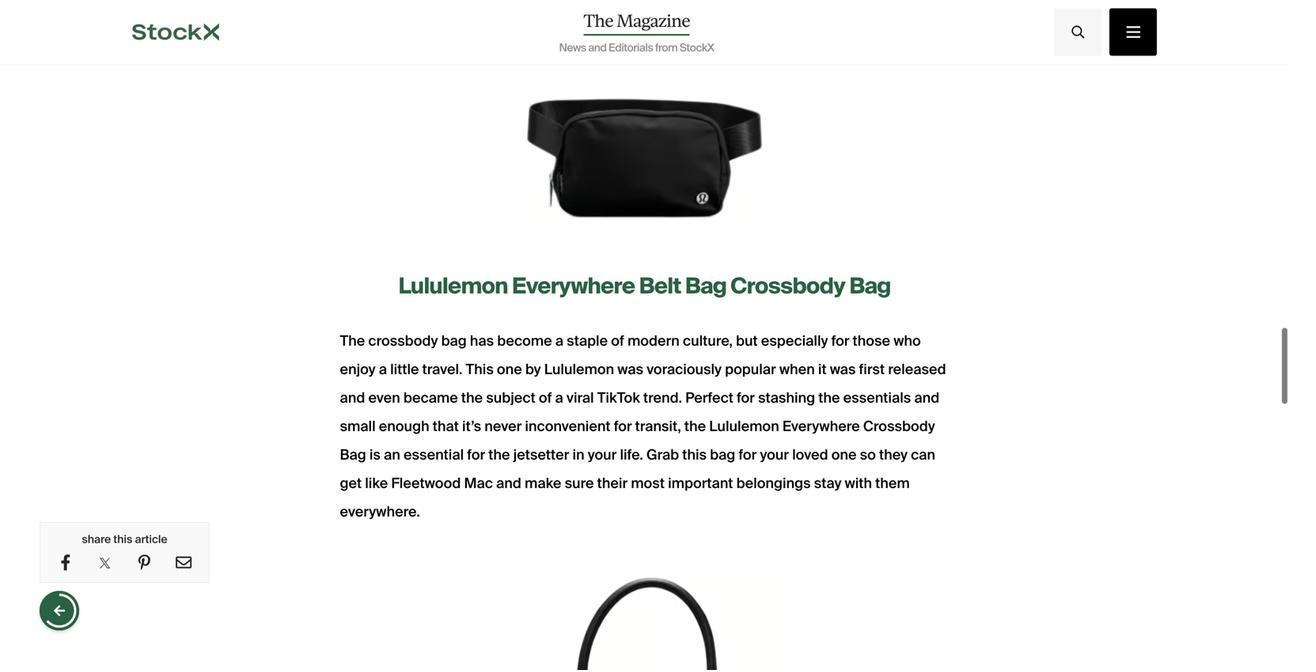 Task type: describe. For each thing, give the bounding box(es) containing it.
fleetwood
[[391, 474, 461, 493]]

for left those
[[832, 332, 850, 350]]

lululemon everywhere belt bag crossbody bag link
[[398, 272, 891, 301]]

they
[[879, 446, 908, 464]]

the down perfect
[[685, 417, 706, 436]]

most
[[631, 474, 665, 493]]

voraciously
[[647, 360, 722, 379]]

in
[[573, 446, 585, 464]]

loved
[[792, 446, 828, 464]]

and right 'mac'
[[496, 474, 522, 493]]

0 vertical spatial a
[[555, 332, 564, 350]]

Search for articles, series, etc. text field
[[1054, 8, 1102, 56]]

for up 'mac'
[[467, 446, 485, 464]]

the down never
[[489, 446, 510, 464]]

get
[[340, 474, 362, 493]]

the for the crossbody bag has become a staple of modern culture, but especially for those who enjoy a little travel. this one by lululemon was voraciously popular when it was first released and even became the subject of a viral tiktok trend. perfect for stashing the essentials and small enough that it's never inconvenient for transit, the lululemon everywhere crossbody bag is an essential for the jetsetter in your life. grab this bag for your loved one so they can get like fleetwood mac and make sure their most important belongings stay with them everywhere.
[[340, 332, 365, 350]]

belt
[[639, 272, 681, 301]]

enough
[[379, 417, 430, 436]]

1 was from the left
[[618, 360, 643, 379]]

1 horizontal spatial bag
[[685, 272, 727, 301]]

this inside the crossbody bag has become a staple of modern culture, but especially for those who enjoy a little travel. this one by lululemon was voraciously popular when it was first released and even became the subject of a viral tiktok trend. perfect for stashing the essentials and small enough that it's never inconvenient for transit, the lululemon everywhere crossbody bag is an essential for the jetsetter in your life. grab this bag for your loved one so they can get like fleetwood mac and make sure their most important belongings stay with them everywhere.
[[683, 446, 707, 464]]

share this article
[[82, 532, 167, 547]]

never
[[485, 417, 522, 436]]

who
[[894, 332, 921, 350]]

subject
[[486, 389, 536, 407]]

the crossbody bag has become a staple of modern culture, but especially for those who enjoy a little travel. this one by lululemon was voraciously popular when it was first released and even became the subject of a viral tiktok trend. perfect for stashing the essentials and small enough that it's never inconvenient for transit, the lululemon everywhere crossbody bag is an essential for the jetsetter in your life. grab this bag for your loved one so they can get like fleetwood mac and make sure their most important belongings stay with them everywhere.
[[340, 332, 946, 521]]

1 vertical spatial bag
[[710, 446, 736, 464]]

belongings
[[737, 474, 811, 493]]

everywhere inside the crossbody bag has become a staple of modern culture, but especially for those who enjoy a little travel. this one by lululemon was voraciously popular when it was first released and even became the subject of a viral tiktok trend. perfect for stashing the essentials and small enough that it's never inconvenient for transit, the lululemon everywhere crossbody bag is an essential for the jetsetter in your life. grab this bag for your loved one so they can get like fleetwood mac and make sure their most important belongings stay with them everywhere.
[[783, 417, 860, 436]]

inconvenient
[[525, 417, 611, 436]]

everywhere.
[[340, 503, 420, 521]]

essentials
[[843, 389, 911, 407]]

by
[[525, 360, 541, 379]]

became
[[404, 389, 458, 407]]

share
[[82, 532, 111, 547]]

the magazine
[[584, 11, 690, 31]]

for down the tiktok
[[614, 417, 632, 436]]

viral
[[567, 389, 594, 407]]

2 vertical spatial a
[[555, 389, 563, 407]]

so
[[860, 446, 876, 464]]

important
[[668, 474, 733, 493]]

has
[[470, 332, 494, 350]]

mac
[[464, 474, 493, 493]]

especially
[[761, 332, 828, 350]]

first
[[859, 360, 885, 379]]

stashing
[[758, 389, 815, 407]]

the for the magazine
[[584, 11, 613, 31]]

article
[[135, 532, 167, 547]]

small
[[340, 417, 376, 436]]

trend.
[[643, 389, 682, 407]]

can
[[911, 446, 936, 464]]

lululemon everywhere belt bag crossbody bag
[[398, 272, 891, 301]]

bag inside the crossbody bag has become a staple of modern culture, but especially for those who enjoy a little travel. this one by lululemon was voraciously popular when it was first released and even became the subject of a viral tiktok trend. perfect for stashing the essentials and small enough that it's never inconvenient for transit, the lululemon everywhere crossbody bag is an essential for the jetsetter in your life. grab this bag for your loved one so they can get like fleetwood mac and make sure their most important belongings stay with them everywhere.
[[340, 446, 366, 464]]

sure
[[565, 474, 594, 493]]

them
[[876, 474, 910, 493]]

life.
[[620, 446, 643, 464]]

and down the enjoy on the bottom left of the page
[[340, 389, 365, 407]]

news and editorials from stockx
[[559, 40, 714, 55]]

the down it
[[819, 389, 840, 407]]

from
[[655, 40, 678, 55]]

1 vertical spatial a
[[379, 360, 387, 379]]



Task type: vqa. For each thing, say whether or not it's contained in the screenshot.
middle Lululemon
yes



Task type: locate. For each thing, give the bounding box(es) containing it.
when
[[780, 360, 815, 379]]

an
[[384, 446, 400, 464]]

1 horizontal spatial was
[[830, 360, 856, 379]]

0 vertical spatial the
[[584, 11, 613, 31]]

and down released
[[915, 389, 940, 407]]

crossbody
[[368, 332, 438, 350]]

1 vertical spatial crossbody
[[863, 417, 935, 436]]

a left viral
[[555, 389, 563, 407]]

lululemon up the has
[[398, 272, 508, 301]]

news
[[559, 40, 586, 55]]

everywhere
[[512, 272, 635, 301], [783, 417, 860, 436]]

jetsetter
[[513, 446, 569, 464]]

1 horizontal spatial crossbody
[[863, 417, 935, 436]]

your
[[588, 446, 617, 464], [760, 446, 789, 464]]

lululemon down perfect
[[709, 417, 779, 436]]

editorials
[[609, 40, 653, 55]]

of down 'by'
[[539, 389, 552, 407]]

0 vertical spatial one
[[497, 360, 522, 379]]

popular
[[725, 360, 776, 379]]

enjoy
[[340, 360, 376, 379]]

lululemon
[[398, 272, 508, 301], [544, 360, 614, 379], [709, 417, 779, 436]]

0 horizontal spatial crossbody
[[731, 272, 845, 301]]

staple
[[567, 332, 608, 350]]

2 horizontal spatial lululemon
[[709, 417, 779, 436]]

a left staple
[[555, 332, 564, 350]]

crossbody up they
[[863, 417, 935, 436]]

stockx
[[680, 40, 714, 55]]

1 vertical spatial one
[[832, 446, 857, 464]]

make
[[525, 474, 562, 493]]

0 horizontal spatial one
[[497, 360, 522, 379]]

those
[[853, 332, 891, 350]]

with
[[845, 474, 872, 493]]

little
[[390, 360, 419, 379]]

1 horizontal spatial the
[[584, 11, 613, 31]]

0 horizontal spatial everywhere
[[512, 272, 635, 301]]

this up important
[[683, 446, 707, 464]]

essential
[[404, 446, 464, 464]]

and right news
[[588, 40, 607, 55]]

that
[[433, 417, 459, 436]]

1 your from the left
[[588, 446, 617, 464]]

1 horizontal spatial everywhere
[[783, 417, 860, 436]]

0 horizontal spatial bag
[[441, 332, 467, 350]]

1 horizontal spatial bag
[[710, 446, 736, 464]]

perfect
[[686, 389, 734, 407]]

2 your from the left
[[760, 446, 789, 464]]

magazine
[[617, 11, 690, 31]]

1 vertical spatial everywhere
[[783, 417, 860, 436]]

the up it's
[[461, 389, 483, 407]]

1 horizontal spatial this
[[683, 446, 707, 464]]

for
[[832, 332, 850, 350], [737, 389, 755, 407], [614, 417, 632, 436], [467, 446, 485, 464], [739, 446, 757, 464]]

0 vertical spatial lululemon
[[398, 272, 508, 301]]

for down popular
[[737, 389, 755, 407]]

2 horizontal spatial bag
[[849, 272, 891, 301]]

a left the little
[[379, 360, 387, 379]]

0 vertical spatial crossbody
[[731, 272, 845, 301]]

was right it
[[830, 360, 856, 379]]

1 horizontal spatial lululemon
[[544, 360, 614, 379]]

0 horizontal spatial was
[[618, 360, 643, 379]]

1 vertical spatial this
[[113, 532, 132, 547]]

the up news
[[584, 11, 613, 31]]

was
[[618, 360, 643, 379], [830, 360, 856, 379]]

1 vertical spatial of
[[539, 389, 552, 407]]

0 vertical spatial bag
[[441, 332, 467, 350]]

1 vertical spatial lululemon
[[544, 360, 614, 379]]

one left so
[[832, 446, 857, 464]]

this right share
[[113, 532, 132, 547]]

everywhere up staple
[[512, 272, 635, 301]]

bag up important
[[710, 446, 736, 464]]

the
[[461, 389, 483, 407], [819, 389, 840, 407], [685, 417, 706, 436], [489, 446, 510, 464]]

travel.
[[422, 360, 463, 379]]

0 vertical spatial of
[[611, 332, 624, 350]]

1 horizontal spatial of
[[611, 332, 624, 350]]

stay
[[814, 474, 842, 493]]

even
[[368, 389, 400, 407]]

this
[[466, 360, 494, 379]]

tiktok
[[597, 389, 640, 407]]

bag up those
[[849, 272, 891, 301]]

bag
[[441, 332, 467, 350], [710, 446, 736, 464]]

everywhere up loved
[[783, 417, 860, 436]]

2 was from the left
[[830, 360, 856, 379]]

transit,
[[635, 417, 681, 436]]

0 vertical spatial this
[[683, 446, 707, 464]]

1 vertical spatial the
[[340, 332, 365, 350]]

the up the enjoy on the bottom left of the page
[[340, 332, 365, 350]]

is
[[370, 446, 381, 464]]

it
[[818, 360, 827, 379]]

0 horizontal spatial bag
[[340, 446, 366, 464]]

2 vertical spatial lululemon
[[709, 417, 779, 436]]

lululemon up viral
[[544, 360, 614, 379]]

of
[[611, 332, 624, 350], [539, 389, 552, 407]]

crossbody inside the crossbody bag has become a staple of modern culture, but especially for those who enjoy a little travel. this one by lululemon was voraciously popular when it was first released and even became the subject of a viral tiktok trend. perfect for stashing the essentials and small enough that it's never inconvenient for transit, the lululemon everywhere crossbody bag is an essential for the jetsetter in your life. grab this bag for your loved one so they can get like fleetwood mac and make sure their most important belongings stay with them everywhere.
[[863, 417, 935, 436]]

1 horizontal spatial one
[[832, 446, 857, 464]]

culture,
[[683, 332, 733, 350]]

one left 'by'
[[497, 360, 522, 379]]

of right staple
[[611, 332, 624, 350]]

the
[[584, 11, 613, 31], [340, 332, 365, 350]]

and
[[588, 40, 607, 55], [340, 389, 365, 407], [915, 389, 940, 407], [496, 474, 522, 493]]

crossbody
[[731, 272, 845, 301], [863, 417, 935, 436]]

it's
[[462, 417, 481, 436]]

like
[[365, 474, 388, 493]]

bag left the has
[[441, 332, 467, 350]]

their
[[597, 474, 628, 493]]

1 horizontal spatial your
[[760, 446, 789, 464]]

0 horizontal spatial lululemon
[[398, 272, 508, 301]]

your right the in at the left bottom of page
[[588, 446, 617, 464]]

grab
[[647, 446, 679, 464]]

become
[[497, 332, 552, 350]]

but
[[736, 332, 758, 350]]

bag left "is"
[[340, 446, 366, 464]]

0 horizontal spatial of
[[539, 389, 552, 407]]

your up belongings
[[760, 446, 789, 464]]

0 horizontal spatial the
[[340, 332, 365, 350]]

released
[[888, 360, 946, 379]]

bag right belt
[[685, 272, 727, 301]]

bag
[[685, 272, 727, 301], [849, 272, 891, 301], [340, 446, 366, 464]]

crossbody up especially
[[731, 272, 845, 301]]

a
[[555, 332, 564, 350], [379, 360, 387, 379], [555, 389, 563, 407]]

this
[[683, 446, 707, 464], [113, 532, 132, 547]]

0 horizontal spatial this
[[113, 532, 132, 547]]

modern
[[628, 332, 680, 350]]

one
[[497, 360, 522, 379], [832, 446, 857, 464]]

for up belongings
[[739, 446, 757, 464]]

0 horizontal spatial your
[[588, 446, 617, 464]]

the inside the crossbody bag has become a staple of modern culture, but especially for those who enjoy a little travel. this one by lululemon was voraciously popular when it was first released and even became the subject of a viral tiktok trend. perfect for stashing the essentials and small enough that it's never inconvenient for transit, the lululemon everywhere crossbody bag is an essential for the jetsetter in your life. grab this bag for your loved one so they can get like fleetwood mac and make sure their most important belongings stay with them everywhere.
[[340, 332, 365, 350]]

was up the tiktok
[[618, 360, 643, 379]]

0 vertical spatial everywhere
[[512, 272, 635, 301]]



